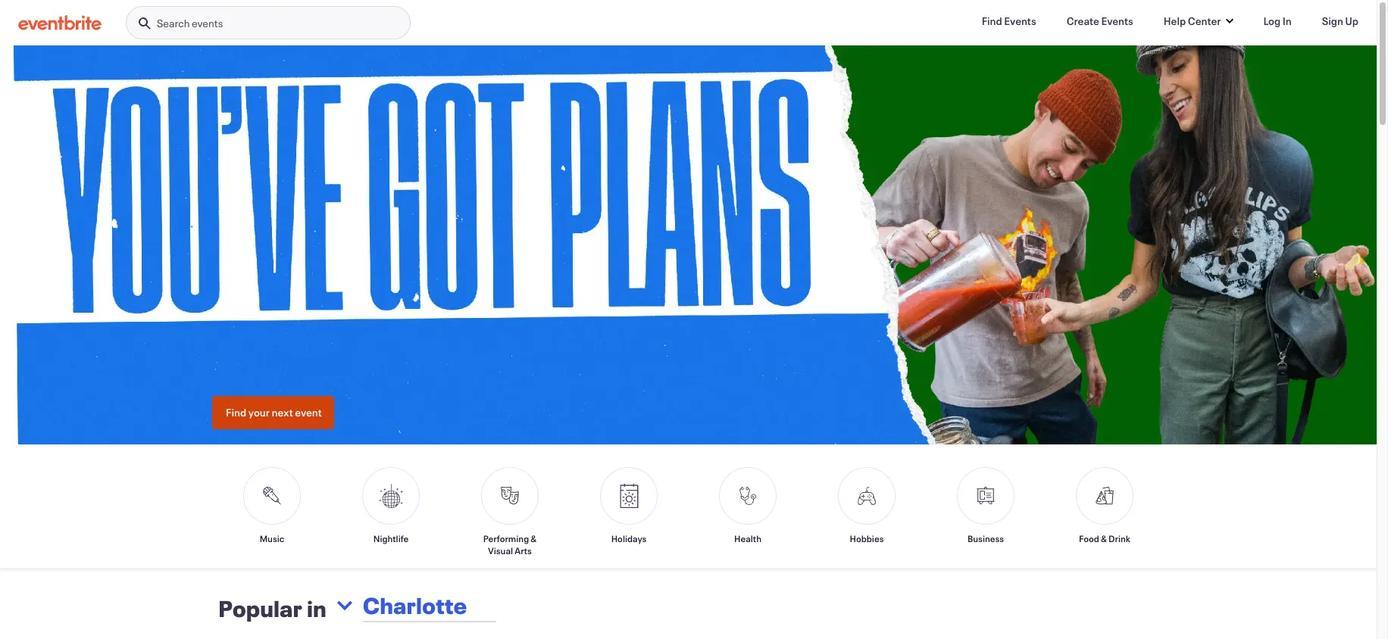 Task type: describe. For each thing, give the bounding box(es) containing it.
popular in
[[219, 594, 327, 624]]

help center
[[1164, 14, 1221, 28]]

in
[[307, 594, 327, 624]]

events
[[192, 16, 223, 30]]

business link
[[948, 467, 1024, 557]]

search events button
[[126, 6, 411, 40]]

find your next event link
[[212, 396, 334, 430]]

health
[[734, 533, 762, 545]]

next
[[272, 405, 293, 420]]

create events
[[1067, 14, 1133, 28]]

hobbies
[[850, 533, 884, 545]]

popular
[[219, 594, 303, 624]]

find for find events
[[982, 14, 1002, 28]]

health link
[[710, 467, 786, 557]]

find events link
[[970, 6, 1048, 36]]

create events link
[[1055, 6, 1146, 36]]

sign
[[1322, 14, 1343, 28]]

music link
[[234, 467, 310, 557]]

performing
[[483, 533, 529, 545]]

find for find your next event
[[226, 405, 246, 420]]

in
[[1283, 14, 1292, 28]]

up
[[1345, 14, 1359, 28]]

your
[[248, 405, 270, 420]]

log in
[[1263, 14, 1292, 28]]

search
[[157, 16, 190, 30]]

search events
[[157, 16, 223, 30]]

performing & visual arts link
[[472, 467, 548, 557]]

find events
[[982, 14, 1036, 28]]

holidays
[[611, 533, 647, 545]]

& for performing
[[531, 533, 537, 545]]

drink
[[1109, 533, 1130, 545]]

holidays link
[[591, 467, 667, 557]]

center
[[1188, 14, 1221, 28]]



Task type: locate. For each thing, give the bounding box(es) containing it.
hobbies link
[[829, 467, 905, 557]]

& for food
[[1101, 533, 1107, 545]]

nightlife
[[373, 533, 409, 545]]

arts
[[515, 545, 532, 557]]

1 horizontal spatial find
[[982, 14, 1002, 28]]

log
[[1263, 14, 1281, 28]]

performing & visual arts
[[483, 533, 537, 557]]

event
[[295, 405, 322, 420]]

& right performing at the left bottom of page
[[531, 533, 537, 545]]

find your next event
[[226, 405, 322, 420]]

nightlife link
[[353, 467, 429, 557]]

food
[[1079, 533, 1099, 545]]

events right create
[[1101, 14, 1133, 28]]

& inside performing & visual arts
[[531, 533, 537, 545]]

events left create
[[1004, 14, 1036, 28]]

food & drink
[[1079, 533, 1130, 545]]

food & drink link
[[1067, 467, 1143, 557]]

eventbrite image
[[18, 15, 102, 30]]

2 events from the left
[[1101, 14, 1133, 28]]

help
[[1164, 14, 1186, 28]]

1 horizontal spatial &
[[1101, 533, 1107, 545]]

1 & from the left
[[531, 533, 537, 545]]

& right food
[[1101, 533, 1107, 545]]

homepage header image
[[0, 45, 1388, 445]]

create
[[1067, 14, 1099, 28]]

1 events from the left
[[1004, 14, 1036, 28]]

business
[[968, 533, 1004, 545]]

events
[[1004, 14, 1036, 28], [1101, 14, 1133, 28]]

0 horizontal spatial find
[[226, 405, 246, 420]]

0 horizontal spatial events
[[1004, 14, 1036, 28]]

1 vertical spatial find
[[226, 405, 246, 420]]

None text field
[[358, 582, 637, 630]]

find
[[982, 14, 1002, 28], [226, 405, 246, 420]]

log in link
[[1251, 6, 1304, 36]]

visual
[[488, 545, 513, 557]]

events for create events
[[1101, 14, 1133, 28]]

sign up link
[[1310, 6, 1371, 36]]

0 vertical spatial find
[[982, 14, 1002, 28]]

1 horizontal spatial events
[[1101, 14, 1133, 28]]

2 & from the left
[[1101, 533, 1107, 545]]

sign up
[[1322, 14, 1359, 28]]

&
[[531, 533, 537, 545], [1101, 533, 1107, 545]]

events for find events
[[1004, 14, 1036, 28]]

music
[[260, 533, 284, 545]]

0 horizontal spatial &
[[531, 533, 537, 545]]



Task type: vqa. For each thing, say whether or not it's contained in the screenshot.
Codes in the right bottom of the page
no



